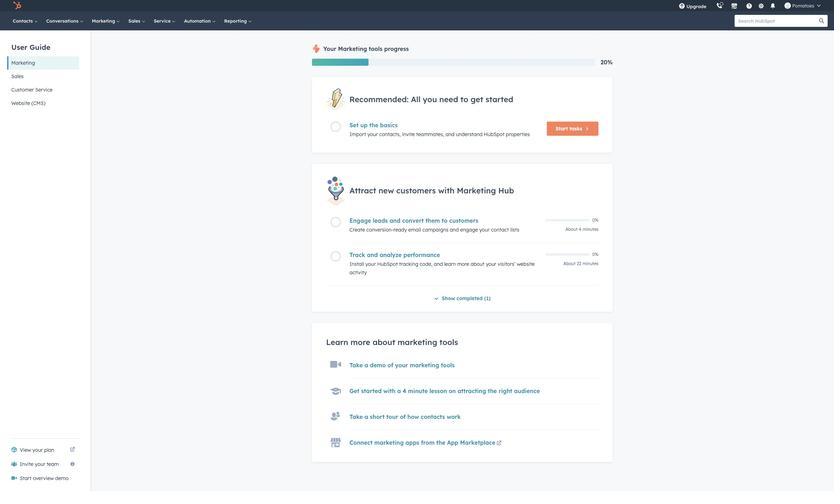 Task type: describe. For each thing, give the bounding box(es) containing it.
lesson
[[430, 388, 447, 395]]

need
[[440, 95, 458, 104]]

your inside the set up the basics import your contacts, invite teammates, and understand hubspot properties
[[368, 131, 378, 138]]

your marketing tools progress
[[323, 45, 409, 52]]

take a demo of your marketing tools
[[350, 362, 455, 369]]

get started with a 4 minute lesson on attracting the right audience link
[[350, 388, 540, 395]]

link opens in a new window image inside view your plan link
[[70, 448, 75, 453]]

show completed (1) button
[[434, 295, 491, 304]]

lists
[[511, 227, 520, 233]]

view
[[20, 447, 31, 454]]

customer service button
[[7, 83, 79, 97]]

marketing left sales link
[[92, 18, 116, 24]]

hub
[[499, 186, 514, 196]]

them
[[426, 217, 440, 225]]

get
[[471, 95, 484, 104]]

basics
[[380, 122, 398, 129]]

more inside track and analyze performance install your hubspot tracking code, and learn more about your visitors' website activity
[[457, 261, 469, 268]]

0 horizontal spatial more
[[351, 338, 371, 348]]

automation link
[[180, 11, 220, 30]]

1 horizontal spatial to
[[461, 95, 469, 104]]

app
[[447, 440, 459, 447]]

a for demo
[[365, 362, 368, 369]]

1 horizontal spatial started
[[486, 95, 514, 104]]

leads
[[373, 217, 388, 225]]

guide
[[30, 43, 50, 51]]

teammates,
[[416, 131, 444, 138]]

1 horizontal spatial the
[[437, 440, 446, 447]]

convert
[[402, 217, 424, 225]]

import
[[350, 131, 366, 138]]

0 vertical spatial 4
[[579, 227, 582, 232]]

properties
[[506, 131, 530, 138]]

your inside engage leads and convert them to customers create conversion-ready email campaigns and engage your contact lists
[[480, 227, 490, 233]]

analyze
[[380, 252, 402, 259]]

search button
[[816, 15, 828, 27]]

connect marketing apps from the app marketplace
[[350, 440, 496, 447]]

team
[[47, 461, 59, 468]]

help image
[[746, 3, 753, 10]]

marketing up your marketing tools progress progress bar
[[338, 45, 367, 52]]

pomatoes button
[[781, 0, 825, 11]]

on
[[449, 388, 456, 395]]

view your plan link
[[7, 443, 79, 458]]

customer service
[[11, 87, 53, 93]]

link opens in a new window image inside view your plan link
[[70, 446, 75, 455]]

take a short tour of how contacts work
[[350, 414, 461, 421]]

start for start overview demo
[[20, 476, 32, 482]]

website
[[11, 100, 30, 107]]

1 vertical spatial with
[[384, 388, 396, 395]]

about 4 minutes
[[566, 227, 599, 232]]

show completed (1)
[[442, 296, 491, 302]]

code,
[[420, 261, 433, 268]]

about inside track and analyze performance install your hubspot tracking code, and learn more about your visitors' website activity
[[471, 261, 485, 268]]

marketing inside button
[[11, 60, 35, 66]]

calling icon image
[[717, 3, 723, 9]]

website
[[517, 261, 535, 268]]

up
[[361, 122, 368, 129]]

campaigns
[[423, 227, 449, 233]]

0 vertical spatial tools
[[369, 45, 383, 52]]

sales button
[[7, 70, 79, 83]]

conversations link
[[42, 11, 88, 30]]

0 vertical spatial customers
[[397, 186, 436, 196]]

customer
[[11, 87, 34, 93]]

get started with a 4 minute lesson on attracting the right audience
[[350, 388, 540, 395]]

learn more about marketing tools
[[326, 338, 458, 348]]

20%
[[601, 59, 613, 66]]

you
[[423, 95, 437, 104]]

minutes for track and analyze performance
[[583, 261, 599, 267]]

engage leads and convert them to customers create conversion-ready email campaigns and engage your contact lists
[[350, 217, 520, 233]]

and down 'track and analyze performance' button
[[434, 261, 443, 268]]

start overview demo link
[[7, 472, 79, 486]]

and right track
[[367, 252, 378, 259]]

invite your team button
[[7, 458, 79, 472]]

invite
[[402, 131, 415, 138]]

connect
[[350, 440, 373, 447]]

learn
[[444, 261, 456, 268]]

show
[[442, 296, 455, 302]]

ready
[[394, 227, 407, 233]]

visitors'
[[498, 261, 516, 268]]

and inside the set up the basics import your contacts, invite teammates, and understand hubspot properties
[[446, 131, 455, 138]]

track and analyze performance install your hubspot tracking code, and learn more about your visitors' website activity
[[350, 252, 535, 276]]

new
[[379, 186, 394, 196]]

2 vertical spatial marketing
[[375, 440, 404, 447]]

upgrade
[[687, 4, 707, 9]]

work
[[447, 414, 461, 421]]

pomatoes
[[793, 3, 815, 8]]

service inside 'service' link
[[154, 18, 172, 24]]

your marketing tools progress progress bar
[[312, 59, 369, 66]]

and up ready
[[390, 217, 401, 225]]

conversations
[[46, 18, 80, 24]]

search image
[[820, 18, 825, 23]]

reporting link
[[220, 11, 256, 30]]

1 vertical spatial a
[[397, 388, 401, 395]]

performance
[[404, 252, 440, 259]]

attract
[[350, 186, 376, 196]]

start overview demo
[[20, 476, 69, 482]]

service inside customer service button
[[35, 87, 53, 93]]

marketing left hub
[[457, 186, 496, 196]]

learn
[[326, 338, 348, 348]]

notifications image
[[770, 3, 776, 10]]

(cms)
[[31, 100, 45, 107]]

service link
[[150, 11, 180, 30]]

your left "plan"
[[32, 447, 43, 454]]

about 22 minutes
[[564, 261, 599, 267]]

attract new customers with marketing hub
[[350, 186, 514, 196]]

demo for a
[[370, 362, 386, 369]]

marketing button
[[7, 56, 79, 70]]

engage
[[350, 217, 371, 225]]

tour
[[387, 414, 398, 421]]

contacts link
[[8, 11, 42, 30]]

attracting
[[458, 388, 486, 395]]



Task type: locate. For each thing, give the bounding box(es) containing it.
conversion-
[[367, 227, 394, 233]]

marketing up 'minute'
[[410, 362, 439, 369]]

link opens in a new window image
[[497, 441, 502, 447], [70, 446, 75, 455]]

overview
[[33, 476, 54, 482]]

demo for overview
[[55, 476, 69, 482]]

set up the basics import your contacts, invite teammates, and understand hubspot properties
[[350, 122, 530, 138]]

engage
[[460, 227, 478, 233]]

settings image
[[758, 3, 765, 9]]

1 horizontal spatial hubspot
[[484, 131, 505, 138]]

a left 'minute'
[[397, 388, 401, 395]]

install
[[350, 261, 364, 268]]

contact
[[491, 227, 509, 233]]

start inside start overview demo link
[[20, 476, 32, 482]]

0 horizontal spatial with
[[384, 388, 396, 395]]

0 horizontal spatial sales
[[11, 73, 24, 80]]

reporting
[[224, 18, 248, 24]]

a for short
[[365, 414, 368, 421]]

about
[[566, 227, 578, 232], [564, 261, 576, 267]]

1 horizontal spatial about
[[471, 261, 485, 268]]

about left 22
[[564, 261, 576, 267]]

with
[[438, 186, 455, 196], [384, 388, 396, 395]]

0 horizontal spatial started
[[361, 388, 382, 395]]

link opens in a new window image right marketplace
[[497, 440, 502, 449]]

your right install
[[366, 261, 376, 268]]

the
[[370, 122, 379, 129], [488, 388, 497, 395], [437, 440, 446, 447]]

email
[[409, 227, 421, 233]]

marketing link
[[88, 11, 124, 30]]

1 vertical spatial customers
[[449, 217, 479, 225]]

hubspot inside track and analyze performance install your hubspot tracking code, and learn more about your visitors' website activity
[[377, 261, 398, 268]]

audience
[[514, 388, 540, 395]]

4 left 'minute'
[[403, 388, 407, 395]]

1 horizontal spatial start
[[556, 126, 568, 132]]

marketplace
[[460, 440, 496, 447]]

more
[[457, 261, 469, 268], [351, 338, 371, 348]]

notifications button
[[767, 0, 779, 11]]

1 horizontal spatial sales
[[128, 18, 142, 24]]

1 vertical spatial the
[[488, 388, 497, 395]]

hubspot inside the set up the basics import your contacts, invite teammates, and understand hubspot properties
[[484, 131, 505, 138]]

0 vertical spatial with
[[438, 186, 455, 196]]

with up engage leads and convert them to customers button
[[438, 186, 455, 196]]

take a short tour of how contacts work link
[[350, 414, 461, 421]]

your right engage
[[480, 227, 490, 233]]

the right up on the left of page
[[370, 122, 379, 129]]

invite your team
[[20, 461, 59, 468]]

user guide
[[11, 43, 50, 51]]

1 vertical spatial more
[[351, 338, 371, 348]]

1 vertical spatial service
[[35, 87, 53, 93]]

0 vertical spatial 0%
[[593, 218, 599, 223]]

0 vertical spatial sales
[[128, 18, 142, 24]]

0% for engage leads and convert them to customers
[[593, 218, 599, 223]]

marketing
[[92, 18, 116, 24], [338, 45, 367, 52], [11, 60, 35, 66], [457, 186, 496, 196]]

0 vertical spatial start
[[556, 126, 568, 132]]

1 horizontal spatial more
[[457, 261, 469, 268]]

customers
[[397, 186, 436, 196], [449, 217, 479, 225]]

0 vertical spatial to
[[461, 95, 469, 104]]

marketing down user
[[11, 60, 35, 66]]

1 horizontal spatial demo
[[370, 362, 386, 369]]

hubspot down analyze
[[377, 261, 398, 268]]

2 horizontal spatial the
[[488, 388, 497, 395]]

1 horizontal spatial link opens in a new window image
[[497, 440, 502, 449]]

1 vertical spatial sales
[[11, 73, 24, 80]]

hubspot left properties
[[484, 131, 505, 138]]

start tasks
[[556, 126, 583, 132]]

track and analyze performance button
[[350, 252, 541, 259]]

a left short
[[365, 414, 368, 421]]

1 minutes from the top
[[583, 227, 599, 232]]

1 0% from the top
[[593, 218, 599, 223]]

about for engage leads and convert them to customers
[[566, 227, 578, 232]]

your left team
[[35, 461, 45, 468]]

demo down team
[[55, 476, 69, 482]]

0 horizontal spatial link opens in a new window image
[[70, 446, 75, 455]]

your
[[368, 131, 378, 138], [480, 227, 490, 233], [366, 261, 376, 268], [486, 261, 497, 268], [395, 362, 408, 369], [32, 447, 43, 454], [35, 461, 45, 468]]

view your plan
[[20, 447, 54, 454]]

1 vertical spatial of
[[400, 414, 406, 421]]

2 vertical spatial tools
[[441, 362, 455, 369]]

activity
[[350, 270, 367, 276]]

0 vertical spatial started
[[486, 95, 514, 104]]

0 horizontal spatial to
[[442, 217, 448, 225]]

1 vertical spatial marketing
[[410, 362, 439, 369]]

0 horizontal spatial service
[[35, 87, 53, 93]]

from
[[421, 440, 435, 447]]

hubspot image
[[13, 1, 21, 10]]

automation
[[184, 18, 212, 24]]

1 vertical spatial minutes
[[583, 261, 599, 267]]

settings link
[[757, 2, 766, 9]]

0 horizontal spatial demo
[[55, 476, 69, 482]]

0% for track and analyze performance
[[593, 252, 599, 257]]

how
[[408, 414, 419, 421]]

customers inside engage leads and convert them to customers create conversion-ready email campaigns and engage your contact lists
[[449, 217, 479, 225]]

0 vertical spatial service
[[154, 18, 172, 24]]

service right sales link
[[154, 18, 172, 24]]

0 vertical spatial the
[[370, 122, 379, 129]]

1 vertical spatial start
[[20, 476, 32, 482]]

short
[[370, 414, 385, 421]]

with up 'tour'
[[384, 388, 396, 395]]

link opens in a new window image inside connect marketing apps from the app marketplace link
[[497, 440, 502, 449]]

2 minutes from the top
[[583, 261, 599, 267]]

create
[[350, 227, 365, 233]]

link opens in a new window image right "plan"
[[70, 448, 75, 453]]

service down 'sales' button at the top left of page
[[35, 87, 53, 93]]

help button
[[744, 0, 756, 11]]

1 horizontal spatial link opens in a new window image
[[497, 441, 502, 447]]

0 vertical spatial more
[[457, 261, 469, 268]]

2 0% from the top
[[593, 252, 599, 257]]

menu
[[674, 0, 826, 11]]

minute
[[408, 388, 428, 395]]

1 vertical spatial hubspot
[[377, 261, 398, 268]]

customers up engage
[[449, 217, 479, 225]]

invite
[[20, 461, 33, 468]]

your inside button
[[35, 461, 45, 468]]

1 vertical spatial tools
[[440, 338, 458, 348]]

0 vertical spatial about
[[566, 227, 578, 232]]

a down learn more about marketing tools
[[365, 362, 368, 369]]

take up get
[[350, 362, 363, 369]]

about up 22
[[566, 227, 578, 232]]

hubspot
[[484, 131, 505, 138], [377, 261, 398, 268]]

recommended: all you need to get started
[[350, 95, 514, 104]]

a
[[365, 362, 368, 369], [397, 388, 401, 395], [365, 414, 368, 421]]

and down 'set up the basics' button
[[446, 131, 455, 138]]

completed
[[457, 296, 483, 302]]

sales link
[[124, 11, 150, 30]]

link opens in a new window image right "plan"
[[70, 446, 75, 455]]

link opens in a new window image right marketplace
[[497, 441, 502, 447]]

0% up 'about 22 minutes'
[[593, 252, 599, 257]]

1 vertical spatial take
[[350, 414, 363, 421]]

your left the visitors'
[[486, 261, 497, 268]]

take for take a short tour of how contacts work
[[350, 414, 363, 421]]

take a demo of your marketing tools link
[[350, 362, 455, 369]]

menu containing pomatoes
[[674, 0, 826, 11]]

to
[[461, 95, 469, 104], [442, 217, 448, 225]]

link opens in a new window image
[[497, 440, 502, 449], [70, 448, 75, 453]]

contacts
[[421, 414, 445, 421]]

0 vertical spatial hubspot
[[484, 131, 505, 138]]

the inside the set up the basics import your contacts, invite teammates, and understand hubspot properties
[[370, 122, 379, 129]]

0 vertical spatial about
[[471, 261, 485, 268]]

user
[[11, 43, 27, 51]]

start for start tasks
[[556, 126, 568, 132]]

marketing left 'apps'
[[375, 440, 404, 447]]

start down invite
[[20, 476, 32, 482]]

0%
[[593, 218, 599, 223], [593, 252, 599, 257]]

sales
[[128, 18, 142, 24], [11, 73, 24, 80]]

0 vertical spatial take
[[350, 362, 363, 369]]

marketplaces button
[[727, 0, 742, 11]]

1 vertical spatial to
[[442, 217, 448, 225]]

user guide views element
[[7, 30, 79, 110]]

upgrade image
[[679, 3, 685, 10]]

4
[[579, 227, 582, 232], [403, 388, 407, 395]]

0% up about 4 minutes
[[593, 218, 599, 223]]

contacts,
[[379, 131, 401, 138]]

of down learn more about marketing tools
[[388, 362, 394, 369]]

1 vertical spatial about
[[373, 338, 395, 348]]

22
[[577, 261, 582, 267]]

0 horizontal spatial start
[[20, 476, 32, 482]]

to inside engage leads and convert them to customers create conversion-ready email campaigns and engage your contact lists
[[442, 217, 448, 225]]

start left tasks
[[556, 126, 568, 132]]

hubspot link
[[8, 1, 27, 10]]

demo
[[370, 362, 386, 369], [55, 476, 69, 482]]

understand
[[456, 131, 483, 138]]

about up take a demo of your marketing tools
[[373, 338, 395, 348]]

right
[[499, 388, 513, 395]]

and down engage leads and convert them to customers button
[[450, 227, 459, 233]]

(1)
[[484, 296, 491, 302]]

of
[[388, 362, 394, 369], [400, 414, 406, 421]]

1 vertical spatial 4
[[403, 388, 407, 395]]

about right learn
[[471, 261, 485, 268]]

the left right
[[488, 388, 497, 395]]

demo down learn more about marketing tools
[[370, 362, 386, 369]]

about for track and analyze performance
[[564, 261, 576, 267]]

start inside start tasks button
[[556, 126, 568, 132]]

menu item
[[712, 0, 713, 11]]

plan
[[44, 447, 54, 454]]

Search HubSpot search field
[[735, 15, 822, 27]]

website (cms)
[[11, 100, 45, 107]]

1 horizontal spatial 4
[[579, 227, 582, 232]]

1 vertical spatial started
[[361, 388, 382, 395]]

connect marketing apps from the app marketplace link
[[350, 440, 503, 449]]

0 horizontal spatial customers
[[397, 186, 436, 196]]

1 horizontal spatial service
[[154, 18, 172, 24]]

sales up the customer
[[11, 73, 24, 80]]

0 horizontal spatial hubspot
[[377, 261, 398, 268]]

your down up on the left of page
[[368, 131, 378, 138]]

1 horizontal spatial customers
[[449, 217, 479, 225]]

2 vertical spatial the
[[437, 440, 446, 447]]

website (cms) button
[[7, 97, 79, 110]]

take for take a demo of your marketing tools
[[350, 362, 363, 369]]

engage leads and convert them to customers button
[[350, 217, 541, 225]]

0 vertical spatial demo
[[370, 362, 386, 369]]

tyler black image
[[785, 2, 791, 9]]

sales inside button
[[11, 73, 24, 80]]

to right them at the top right of page
[[442, 217, 448, 225]]

the left the app
[[437, 440, 446, 447]]

sales right marketing link
[[128, 18, 142, 24]]

0 horizontal spatial the
[[370, 122, 379, 129]]

start tasks button
[[547, 122, 599, 136]]

2 take from the top
[[350, 414, 363, 421]]

1 vertical spatial about
[[564, 261, 576, 267]]

link opens in a new window image inside connect marketing apps from the app marketplace link
[[497, 441, 502, 447]]

1 take from the top
[[350, 362, 363, 369]]

to left get
[[461, 95, 469, 104]]

1 vertical spatial 0%
[[593, 252, 599, 257]]

0 horizontal spatial about
[[373, 338, 395, 348]]

marketplaces image
[[732, 3, 738, 10]]

0 vertical spatial minutes
[[583, 227, 599, 232]]

0 horizontal spatial 4
[[403, 388, 407, 395]]

0 horizontal spatial of
[[388, 362, 394, 369]]

contacts
[[13, 18, 34, 24]]

your down learn more about marketing tools
[[395, 362, 408, 369]]

4 up 'about 22 minutes'
[[579, 227, 582, 232]]

0 vertical spatial marketing
[[398, 338, 437, 348]]

marketing up take a demo of your marketing tools
[[398, 338, 437, 348]]

track
[[350, 252, 365, 259]]

1 vertical spatial demo
[[55, 476, 69, 482]]

1 horizontal spatial with
[[438, 186, 455, 196]]

of left the how
[[400, 414, 406, 421]]

progress
[[384, 45, 409, 52]]

2 vertical spatial a
[[365, 414, 368, 421]]

take left short
[[350, 414, 363, 421]]

calling icon button
[[714, 1, 726, 10]]

customers right new
[[397, 186, 436, 196]]

1 horizontal spatial of
[[400, 414, 406, 421]]

0 horizontal spatial link opens in a new window image
[[70, 448, 75, 453]]

0 vertical spatial a
[[365, 362, 368, 369]]

0 vertical spatial of
[[388, 362, 394, 369]]

minutes for engage leads and convert them to customers
[[583, 227, 599, 232]]



Task type: vqa. For each thing, say whether or not it's contained in the screenshot.
No
no



